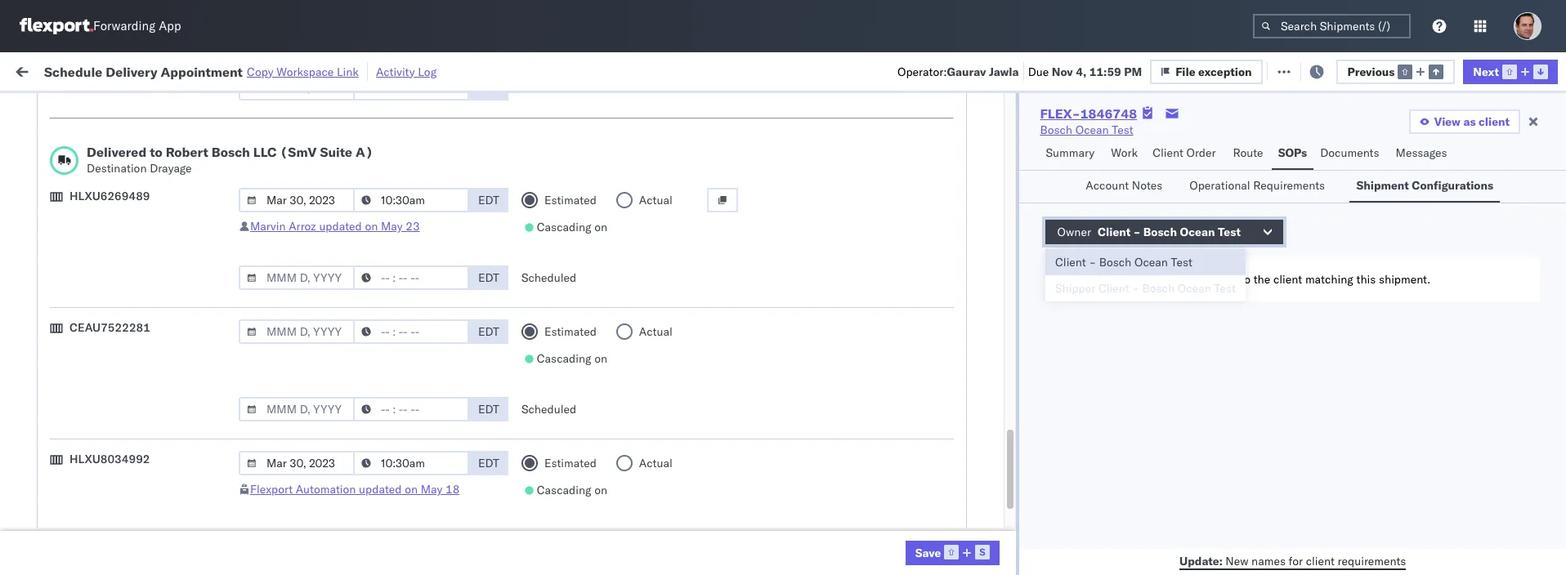 Task type: locate. For each thing, give the bounding box(es) containing it.
am
[[311, 164, 330, 179], [304, 488, 323, 502]]

2 vertical spatial actual
[[639, 456, 673, 471]]

may for 18
[[421, 482, 443, 497]]

test123456
[[1173, 200, 1242, 215], [1173, 236, 1242, 251], [1173, 272, 1242, 287], [1173, 308, 1242, 322]]

copy workspace link button
[[247, 64, 359, 79]]

bosch ocean test link
[[1040, 122, 1134, 138]]

pm down automation
[[311, 524, 329, 538]]

nov up the "11:00 pm pst, nov 8, 2022"
[[361, 308, 382, 322]]

consignee up integration test account - karl lagerfeld
[[826, 524, 881, 538]]

2 ceau7522281, from the top
[[1061, 235, 1145, 250]]

gaurav
[[947, 64, 986, 79], [1388, 164, 1425, 179], [1388, 200, 1425, 215], [1388, 272, 1425, 287]]

1 horizontal spatial flexport
[[639, 524, 681, 538]]

pdt
[[478, 81, 499, 96]]

no
[[387, 101, 400, 113]]

1 consignee from the left
[[718, 524, 773, 538]]

hlxu6269489, up attached
[[1148, 235, 1231, 250]]

schedule pickup from los angeles, ca link for first schedule pickup from los angeles, ca button from the bottom of the page
[[38, 522, 239, 538]]

0 vertical spatial work
[[179, 63, 207, 78]]

3 cascading from the top
[[537, 483, 591, 498]]

11:59 pm pdt, nov 4, 2022 down marvin arroz updated on may 23 button at the top of page
[[277, 272, 427, 287]]

0 vertical spatial upload customs clearance documents button
[[38, 162, 241, 180]]

file exception down the search shipments (/) text box
[[1286, 63, 1363, 78]]

pm up flex-1846748 "link"
[[1124, 64, 1142, 79]]

- right 'no'
[[1132, 281, 1139, 296]]

0 vertical spatial -- : -- -- text field
[[353, 76, 469, 101]]

0 horizontal spatial consignee
[[718, 524, 773, 538]]

2 consignee from the left
[[826, 524, 881, 538]]

1 vertical spatial actual
[[639, 325, 673, 339]]

jawla down configurations
[[1428, 200, 1456, 215]]

nov down "aug"
[[361, 200, 382, 215]]

0 vertical spatial documents
[[1320, 146, 1379, 160]]

gaurav jawla down shipment configurations
[[1388, 200, 1456, 215]]

- right "choi" on the right bottom
[[1467, 560, 1474, 574]]

delivery down confirm pickup from los angeles, ca button
[[82, 487, 124, 501]]

gaurav down messages
[[1388, 164, 1425, 179]]

fcl for second schedule pickup from los angeles, ca button
[[563, 236, 584, 251]]

1 vertical spatial to
[[1240, 272, 1251, 287]]

from
[[127, 199, 151, 214], [127, 235, 151, 250], [127, 307, 151, 322], [127, 379, 151, 394], [121, 451, 145, 466], [127, 523, 151, 537]]

1 -- : -- -- text field from the top
[[353, 188, 469, 213]]

1 fcl from the top
[[563, 200, 584, 215]]

0 vertical spatial am
[[311, 164, 330, 179]]

client left order
[[1153, 146, 1184, 160]]

suite
[[320, 144, 352, 160]]

hlxu6269489, down attached
[[1148, 307, 1231, 322]]

2 upload customs clearance documents link from the top
[[38, 342, 241, 358]]

0 vertical spatial 11:59 pm pst, dec 13, 2022
[[277, 380, 433, 394]]

0 vertical spatial for
[[157, 101, 170, 113]]

work right import on the top of page
[[179, 63, 207, 78]]

11:59 pm pdt, nov 4, 2022 up the "11:00 pm pst, nov 8, 2022"
[[277, 308, 427, 322]]

5 schedule pickup from los angeles, ca button from the top
[[38, 522, 239, 540]]

2 vertical spatial -- : -- -- text field
[[353, 451, 469, 476]]

0 vertical spatial cascading on
[[537, 220, 607, 235]]

edt for 2nd -- : -- -- text box from the bottom of the page
[[478, 271, 499, 285]]

ceau7522281, down client - bosch ocean test
[[1061, 271, 1145, 286]]

fcl for confirm pickup from los angeles, ca button
[[563, 452, 584, 466]]

flex-
[[1040, 105, 1080, 122], [949, 164, 984, 179], [949, 200, 984, 215], [949, 236, 984, 251], [949, 272, 984, 287], [949, 308, 984, 322], [949, 344, 984, 358], [949, 380, 984, 394], [949, 416, 984, 430], [949, 452, 984, 466], [949, 488, 984, 502], [949, 524, 984, 538], [949, 560, 984, 574]]

1 vertical spatial appointment
[[134, 271, 201, 286]]

destination
[[87, 161, 147, 176]]

0 vertical spatial upload customs clearance documents
[[38, 163, 241, 178]]

ocean fcl for second schedule pickup from los angeles, ca button
[[527, 236, 584, 251]]

delivery for 6:00 am pst, dec 24, 2022
[[82, 487, 124, 501]]

operator
[[1388, 133, 1428, 146]]

2 13, from the top
[[384, 416, 402, 430]]

choi
[[1440, 560, 1464, 574]]

schedule pickup from los angeles, ca button
[[38, 198, 239, 216], [38, 234, 239, 252], [38, 306, 239, 324], [38, 378, 239, 396], [38, 522, 239, 540]]

1 vertical spatial gaurav jawla
[[1388, 200, 1456, 215]]

11:59 pm pdt, nov 4, 2022 for first schedule pickup from los angeles, ca button from the top
[[277, 200, 427, 215]]

0 vertical spatial gaurav jawla
[[1388, 164, 1456, 179]]

2 schedule pickup from los angeles, ca from the top
[[38, 235, 239, 250]]

consignee for bookings test consignee
[[826, 524, 881, 538]]

1889466 for confirm delivery
[[984, 488, 1034, 502]]

customs down delivered
[[78, 163, 124, 178]]

am for pdt,
[[311, 164, 330, 179]]

activity log
[[376, 64, 437, 79]]

0 vertical spatial scheduled
[[521, 81, 576, 96]]

work
[[179, 63, 207, 78], [1111, 146, 1138, 160]]

due
[[1028, 64, 1049, 79]]

account
[[1086, 178, 1129, 193], [835, 560, 878, 574]]

2 vertical spatial -- : -- -- text field
[[353, 320, 469, 344]]

bosch ocean test for third schedule pickup from los angeles, ca button from the bottom
[[639, 308, 732, 322]]

1 vertical spatial documents
[[182, 163, 241, 178]]

2 test123456 from the top
[[1173, 236, 1242, 251]]

1 vertical spatial may
[[421, 482, 443, 497]]

ocean fcl for third schedule pickup from los angeles, ca button from the bottom
[[527, 308, 584, 322]]

delivery up confirm pickup from los angeles, ca link
[[89, 415, 131, 430]]

upload customs clearance documents button down delivered
[[38, 162, 241, 180]]

1 gaurav jawla from the top
[[1388, 164, 1456, 179]]

to
[[150, 144, 162, 160], [1240, 272, 1251, 287]]

1 horizontal spatial work
[[1111, 146, 1138, 160]]

pst, up automation
[[325, 452, 350, 466]]

delivery up ready
[[106, 63, 157, 80]]

3 actual from the top
[[639, 456, 673, 471]]

requirements
[[1253, 178, 1325, 193]]

0 vertical spatial updated
[[319, 219, 362, 234]]

client up client - bosch ocean test
[[1098, 225, 1131, 240]]

for right names
[[1289, 554, 1303, 569]]

2 fcl from the top
[[563, 236, 584, 251]]

edt for ceau7522281's -- : -- -- text box
[[478, 325, 499, 339]]

1 upload from the top
[[38, 163, 75, 178]]

-- : -- -- text field
[[353, 188, 469, 213], [353, 266, 469, 290], [353, 320, 469, 344]]

flex-1889466 for schedule delivery appointment
[[949, 416, 1034, 430]]

2 edt from the top
[[478, 271, 499, 285]]

schedule delivery appointment button
[[38, 270, 201, 288], [38, 414, 201, 432]]

schedule delivery appointment link up confirm pickup from los angeles, ca link
[[38, 414, 201, 430]]

schedule delivery appointment button up confirm pickup from los angeles, ca link
[[38, 414, 201, 432]]

pm down marvin arroz updated on may 23
[[311, 236, 329, 251]]

2 hlxu6269489, from the top
[[1148, 235, 1231, 250]]

client order
[[1153, 146, 1216, 160]]

1 vertical spatial upload
[[38, 343, 75, 358]]

cascading on for flexport automation updated on may 18
[[537, 483, 607, 498]]

9 ocean fcl from the top
[[527, 524, 584, 538]]

6 ocean fcl from the top
[[527, 416, 584, 430]]

upload customs clearance documents link down "ceau7522281"
[[38, 342, 241, 358]]

gaurav right this
[[1388, 272, 1425, 287]]

flex-1846748 link
[[1040, 105, 1137, 122]]

1 upload customs clearance documents button from the top
[[38, 162, 241, 180]]

11:59 pm pst, dec 13, 2022 for schedule pickup from los angeles, ca
[[277, 380, 433, 394]]

2 customs from the top
[[78, 343, 124, 358]]

0 vertical spatial cascading
[[537, 220, 591, 235]]

updated down 23,
[[359, 482, 402, 497]]

1 vertical spatial work
[[1111, 146, 1138, 160]]

pickup inside confirm pickup from los angeles, ca link
[[82, 451, 118, 466]]

1 vertical spatial confirm
[[38, 487, 79, 501]]

hlxu8034992 for first schedule pickup from los angeles, ca button from the top
[[1234, 199, 1315, 214]]

schedule delivery appointment button up "ceau7522281"
[[38, 270, 201, 288]]

13, for schedule delivery appointment
[[384, 416, 402, 430]]

5 schedule pickup from los angeles, ca link from the top
[[38, 522, 239, 538]]

0 horizontal spatial client
[[1273, 272, 1302, 287]]

file exception up mbl/mawb numbers
[[1176, 64, 1252, 79]]

fcl for 11:59 pm pst, dec 13, 2022 schedule delivery appointment button
[[563, 416, 584, 430]]

hlxu6269489, down the owner client - bosch ocean test
[[1148, 271, 1231, 286]]

0 vertical spatial mmm d, yyyy text field
[[239, 76, 355, 101]]

gvcu5265864
[[1061, 559, 1142, 574]]

1 vertical spatial cascading
[[537, 351, 591, 366]]

may left 18
[[421, 482, 443, 497]]

3 test123456 from the top
[[1173, 272, 1242, 287]]

pm for confirm pickup from los angeles, ca button
[[304, 452, 322, 466]]

mmm d, yyyy text field for automation
[[239, 451, 355, 476]]

2 confirm from the top
[[38, 487, 79, 501]]

appointment up 'status ready for work, blocked, in progress'
[[161, 63, 243, 80]]

ceau7522281, hlxu6269489, hlxu8034992 up attached
[[1061, 235, 1315, 250]]

0 vertical spatial upload customs clearance documents link
[[38, 162, 241, 179]]

to up drayage
[[150, 144, 162, 160]]

2 ocean fcl from the top
[[527, 236, 584, 251]]

documents for flex-1846748
[[182, 343, 241, 358]]

8 fcl from the top
[[563, 488, 584, 502]]

pdt, for second schedule pickup from los angeles, ca button
[[332, 236, 358, 251]]

schedule delivery appointment
[[38, 271, 201, 286], [38, 415, 201, 430]]

11:59 for 11:59 pm pdt, nov 4, 2022's schedule delivery appointment button
[[277, 272, 309, 287]]

mbl/mawb
[[1173, 133, 1230, 146]]

3 1889466 from the top
[[984, 452, 1034, 466]]

2 vertical spatial mmm d, yyyy text field
[[239, 451, 355, 476]]

estimated
[[544, 193, 597, 208], [544, 325, 597, 339], [544, 456, 597, 471]]

from for confirm pickup from los angeles, ca button
[[121, 451, 145, 466]]

3 ceau7522281, from the top
[[1061, 271, 1145, 286]]

5 resize handle column header from the left
[[723, 127, 742, 575]]

0 horizontal spatial to
[[150, 144, 162, 160]]

1 schedule pickup from los angeles, ca button from the top
[[38, 198, 239, 216]]

client left requirements
[[1306, 554, 1335, 569]]

the
[[1254, 272, 1271, 287]]

2 cascading on from the top
[[537, 351, 607, 366]]

flexport left demo
[[639, 524, 681, 538]]

2 vertical spatial client
[[1306, 554, 1335, 569]]

0 horizontal spatial numbers
[[1061, 140, 1101, 152]]

flex-1893174
[[949, 524, 1034, 538]]

1 vertical spatial mmm d, yyyy text field
[[239, 266, 355, 290]]

jawla for schedule delivery appointment
[[1428, 272, 1456, 287]]

0 vertical spatial estimated
[[544, 193, 597, 208]]

4 resize handle column header from the left
[[611, 127, 630, 575]]

confirm delivery
[[38, 487, 124, 501]]

3 schedule pickup from los angeles, ca link from the top
[[38, 306, 239, 322]]

may
[[381, 219, 403, 234], [421, 482, 443, 497]]

appointment
[[161, 63, 243, 80], [134, 271, 201, 286], [134, 415, 201, 430]]

4, for second schedule pickup from los angeles, ca button
[[385, 236, 395, 251]]

0 horizontal spatial exception
[[1198, 64, 1252, 79]]

1 ceau7522281, from the top
[[1061, 199, 1145, 214]]

0 horizontal spatial account
[[835, 560, 878, 574]]

gaurav jawla
[[1388, 164, 1456, 179], [1388, 200, 1456, 215], [1388, 272, 1456, 287]]

to left the
[[1240, 272, 1251, 287]]

documents
[[1320, 146, 1379, 160], [182, 163, 241, 178], [182, 343, 241, 358]]

0 vertical spatial schedule delivery appointment button
[[38, 270, 201, 288]]

confirm pickup from los angeles, ca button
[[38, 450, 232, 468]]

0 vertical spatial to
[[150, 144, 162, 160]]

1 vertical spatial 11:59 pm pst, dec 13, 2022
[[277, 416, 433, 430]]

7 resize handle column header from the left
[[1033, 127, 1053, 575]]

delivery for 11:59 pm pst, dec 13, 2022
[[89, 415, 131, 430]]

3 mmm d, yyyy text field from the top
[[239, 320, 355, 344]]

customs down "ceau7522281"
[[78, 343, 124, 358]]

1 actual from the top
[[639, 193, 673, 208]]

1 vertical spatial 13,
[[384, 416, 402, 430]]

work inside button
[[1111, 146, 1138, 160]]

resize handle column header
[[247, 127, 267, 575], [438, 127, 458, 575], [499, 127, 518, 575], [611, 127, 630, 575], [723, 127, 742, 575], [895, 127, 915, 575], [1033, 127, 1053, 575], [1145, 127, 1165, 575], [1361, 127, 1380, 575], [1473, 127, 1492, 575], [1525, 127, 1544, 575]]

exception up mbl/mawb numbers
[[1198, 64, 1252, 79]]

pdt, up marvin arroz updated on may 23 button at the top of page
[[332, 200, 358, 215]]

2 scheduled from the top
[[521, 271, 576, 285]]

clearance down "ceau7522281"
[[127, 343, 179, 358]]

pm up 4:00 pm pst, dec 23, 2022 at the left bottom
[[311, 416, 329, 430]]

order
[[1187, 146, 1216, 160]]

hlxu6269489, down operational
[[1148, 199, 1231, 214]]

0 horizontal spatial flexport
[[250, 482, 293, 497]]

bosch
[[1040, 123, 1073, 137], [212, 144, 250, 160], [639, 200, 671, 215], [1143, 225, 1177, 240], [1099, 255, 1132, 270], [1142, 281, 1175, 296], [639, 308, 671, 322], [751, 308, 783, 322], [639, 452, 671, 466]]

link
[[337, 64, 359, 79]]

11:59 pm pst, dec 13, 2022
[[277, 380, 433, 394], [277, 416, 433, 430]]

3 edt from the top
[[478, 325, 499, 339]]

2 schedule delivery appointment button from the top
[[38, 414, 201, 432]]

account down the work button
[[1086, 178, 1129, 193]]

view as client
[[1434, 114, 1510, 129]]

1 vertical spatial upload customs clearance documents link
[[38, 342, 241, 358]]

summary button
[[1039, 138, 1105, 170]]

los for third schedule pickup from los angeles, ca button from the bottom
[[154, 307, 172, 322]]

consignee for flexport demo consignee
[[718, 524, 773, 538]]

1 horizontal spatial consignee
[[826, 524, 881, 538]]

account left the karl
[[835, 560, 878, 574]]

0 vertical spatial customs
[[78, 163, 124, 178]]

1 vertical spatial upload customs clearance documents
[[38, 343, 241, 358]]

1 vertical spatial am
[[304, 488, 323, 502]]

0 vertical spatial clearance
[[127, 163, 179, 178]]

0 vertical spatial schedule delivery appointment link
[[38, 270, 201, 287]]

bosch ocean test for confirm pickup from los angeles, ca button
[[639, 452, 732, 466]]

1889466
[[984, 380, 1034, 394], [984, 416, 1034, 430], [984, 452, 1034, 466], [984, 488, 1034, 502]]

1 vertical spatial mmm d, yyyy text field
[[239, 397, 355, 422]]

test
[[1112, 123, 1134, 137], [710, 200, 732, 215], [1218, 225, 1241, 240], [1171, 255, 1193, 270], [1214, 281, 1236, 296], [710, 308, 732, 322], [822, 308, 844, 322], [710, 452, 732, 466], [801, 524, 823, 538], [810, 560, 832, 574], [1477, 560, 1498, 574]]

3 cascading on from the top
[[537, 483, 607, 498]]

documents down robert
[[182, 163, 241, 178]]

documents left 11:00
[[182, 343, 241, 358]]

-- : -- -- text field for ceau7522281
[[353, 320, 469, 344]]

documents for flex-1660288
[[182, 163, 241, 178]]

3 ocean fcl from the top
[[527, 272, 584, 287]]

0 vertical spatial mmm d, yyyy text field
[[239, 188, 355, 213]]

scheduled
[[521, 81, 576, 96], [521, 271, 576, 285], [521, 402, 576, 417]]

schedule delivery appointment link for 11:59 pm pst, dec 13, 2022
[[38, 414, 201, 430]]

7 ocean fcl from the top
[[527, 452, 584, 466]]

pm down the "11:00 pm pst, nov 8, 2022"
[[311, 380, 329, 394]]

flex-1846748 for second schedule pickup from los angeles, ca button
[[949, 236, 1034, 251]]

1 vertical spatial client
[[1273, 272, 1302, 287]]

1 vertical spatial flexport
[[639, 524, 681, 538]]

1 vertical spatial scheduled
[[521, 271, 576, 285]]

19,
[[386, 164, 404, 179]]

file exception button
[[1261, 58, 1373, 83], [1261, 58, 1373, 83], [1150, 59, 1263, 84], [1150, 59, 1263, 84]]

flexport
[[250, 482, 293, 497], [639, 524, 681, 538]]

2 upload customs clearance documents from the top
[[38, 343, 241, 358]]

1 vertical spatial schedule delivery appointment
[[38, 415, 201, 430]]

3 ceau7522281, hlxu6269489, hlxu8034992 from the top
[[1061, 271, 1315, 286]]

upload customs clearance documents link for 11:00 pm pst, nov 8, 2022
[[38, 342, 241, 358]]

ceau7522281, hlxu6269489, hlxu8034992 down the owner client - bosch ocean test
[[1061, 271, 1315, 286]]

pst, for upload customs clearance documents
[[332, 344, 357, 358]]

1 schedule delivery appointment button from the top
[[38, 270, 201, 288]]

0 horizontal spatial may
[[381, 219, 403, 234]]

11:59 pm pst, dec 13, 2022 up 4:00 pm pst, dec 23, 2022 at the left bottom
[[277, 416, 433, 430]]

edt for -- : -- -- text box corresponding to hlxu6269489
[[478, 193, 499, 208]]

clearance down robert
[[127, 163, 179, 178]]

1 confirm from the top
[[38, 451, 79, 466]]

1 11:59 pm pst, dec 13, 2022 from the top
[[277, 380, 433, 394]]

numbers inside button
[[1232, 133, 1273, 146]]

2 vertical spatial gaurav jawla
[[1388, 272, 1456, 287]]

gaurav for schedule pickup from los angeles, ca
[[1388, 200, 1425, 215]]

1 mmm d, yyyy text field from the top
[[239, 76, 355, 101]]

MMM D, YYYY text field
[[239, 188, 355, 213], [239, 397, 355, 422], [239, 451, 355, 476]]

1 horizontal spatial numbers
[[1232, 133, 1273, 146]]

no
[[1114, 272, 1127, 287]]

pdt, down marvin arroz updated on may 23
[[332, 236, 358, 251]]

1 customs from the top
[[78, 163, 124, 178]]

2 ceau7522281, hlxu6269489, hlxu8034992 from the top
[[1061, 235, 1315, 250]]

upload customs clearance documents
[[38, 163, 241, 178], [38, 343, 241, 358]]

ca inside confirm pickup from los angeles, ca link
[[217, 451, 232, 466]]

1 vertical spatial estimated
[[544, 325, 597, 339]]

1 cascading from the top
[[537, 220, 591, 235]]

pm for second schedule pickup from los angeles, ca button from the bottom of the page
[[311, 380, 329, 394]]

3 fcl from the top
[[563, 272, 584, 287]]

760 at risk
[[301, 63, 358, 78]]

schedule delivery appointment for 11:59 pm pst, dec 13, 2022
[[38, 415, 201, 430]]

ca for first schedule pickup from los angeles, ca button from the top
[[223, 199, 239, 214]]

delivery up "ceau7522281"
[[89, 271, 131, 286]]

1 vertical spatial -- : -- -- text field
[[353, 397, 469, 422]]

upload customs clearance documents link for 12:00 am pdt, aug 19, 2022
[[38, 162, 241, 179]]

pst, down the "11:00 pm pst, nov 8, 2022"
[[332, 380, 357, 394]]

1 vertical spatial customs
[[78, 343, 124, 358]]

4 test123456 from the top
[[1173, 308, 1242, 322]]

11:59 pm pdt, nov 4, 2022 for third schedule pickup from los angeles, ca button from the bottom
[[277, 308, 427, 322]]

ceau7522281, for second schedule pickup from los angeles, ca button
[[1061, 235, 1145, 250]]

2 mmm d, yyyy text field from the top
[[239, 266, 355, 290]]

import
[[139, 63, 176, 78]]

0 vertical spatial client
[[1479, 114, 1510, 129]]

test123456 left the
[[1173, 272, 1242, 287]]

schedule pickup from los angeles, ca link for third schedule pickup from los angeles, ca button from the bottom
[[38, 306, 239, 322]]

actual
[[639, 193, 673, 208], [639, 325, 673, 339], [639, 456, 673, 471]]

2 vertical spatial cascading
[[537, 483, 591, 498]]

dec up 23,
[[360, 416, 381, 430]]

pdt, down suite
[[333, 164, 359, 179]]

status ready for work, blocked, in progress
[[90, 101, 297, 113]]

ca for first schedule pickup from los angeles, ca button from the bottom of the page
[[223, 523, 239, 537]]

operator: gaurav jawla
[[898, 64, 1019, 79]]

updated
[[319, 219, 362, 234], [359, 482, 402, 497]]

file exception
[[1286, 63, 1363, 78], [1176, 64, 1252, 79]]

ca for second schedule pickup from los angeles, ca button from the bottom of the page
[[223, 379, 239, 394]]

file down the search shipments (/) text box
[[1286, 63, 1306, 78]]

1 horizontal spatial file exception
[[1286, 63, 1363, 78]]

7 fcl from the top
[[563, 452, 584, 466]]

am down suite
[[311, 164, 330, 179]]

1 schedule delivery appointment link from the top
[[38, 270, 201, 287]]

client inside button
[[1153, 146, 1184, 160]]

am right 6:00
[[304, 488, 323, 502]]

3 estimated from the top
[[544, 456, 597, 471]]

gaurav for schedule delivery appointment
[[1388, 272, 1425, 287]]

0 vertical spatial flexport
[[250, 482, 293, 497]]

2 vertical spatial cascading on
[[537, 483, 607, 498]]

1 ocean fcl from the top
[[527, 200, 584, 215]]

test123456 for 11:59 pm pdt, nov 4, 2022's schedule delivery appointment button
[[1173, 272, 1242, 287]]

pm up marvin arroz updated on may 23
[[311, 200, 329, 215]]

sops
[[1278, 146, 1307, 160]]

0 vertical spatial schedule delivery appointment
[[38, 271, 201, 286]]

schedule delivery appointment up confirm pickup from los angeles, ca link
[[38, 415, 201, 430]]

11:59 pm pst, jan 12, 2023
[[277, 524, 430, 538]]

10 resize handle column header from the left
[[1473, 127, 1492, 575]]

0 vertical spatial account
[[1086, 178, 1129, 193]]

2 11:59 pm pst, dec 13, 2022 from the top
[[277, 416, 433, 430]]

message
[[220, 63, 266, 78]]

ceau7522281, down are
[[1061, 307, 1145, 322]]

11:59 pm pst, dec 13, 2022 down the "11:00 pm pst, nov 8, 2022"
[[277, 380, 433, 394]]

1 vertical spatial -- : -- -- text field
[[353, 266, 469, 290]]

schedule delivery appointment button for 11:59 pm pdt, nov 4, 2022
[[38, 270, 201, 288]]

schedule
[[44, 63, 102, 80], [38, 199, 86, 214], [38, 235, 86, 250], [38, 271, 86, 286], [38, 307, 86, 322], [38, 379, 86, 394], [38, 415, 86, 430], [38, 523, 86, 537]]

1 vertical spatial cascading on
[[537, 351, 607, 366]]

pm up the "11:00 pm pst, nov 8, 2022"
[[311, 308, 329, 322]]

4 schedule pickup from los angeles, ca link from the top
[[38, 378, 239, 394]]

ceau7522281, for third schedule pickup from los angeles, ca button from the bottom
[[1061, 307, 1145, 322]]

delivery for 11:59 pm pdt, nov 4, 2022
[[89, 271, 131, 286]]

2 upload customs clearance documents button from the top
[[38, 342, 241, 360]]

- left the karl
[[881, 560, 888, 574]]

0 horizontal spatial for
[[157, 101, 170, 113]]

pm for first schedule pickup from los angeles, ca button from the top
[[311, 200, 329, 215]]

1 11:59 pm pdt, nov 4, 2022 from the top
[[277, 200, 427, 215]]

1 schedule delivery appointment from the top
[[38, 271, 201, 286]]

2 1889466 from the top
[[984, 416, 1034, 430]]

estimated for flexport automation updated on may 18
[[544, 456, 597, 471]]

0 vertical spatial may
[[381, 219, 403, 234]]

client right the
[[1273, 272, 1302, 287]]

1 test123456 from the top
[[1173, 200, 1242, 215]]

11:59 pm pdt, nov 4, 2022 down marvin arroz updated on may 23
[[277, 236, 427, 251]]

edt
[[478, 193, 499, 208], [478, 271, 499, 285], [478, 325, 499, 339], [478, 402, 499, 417], [478, 456, 499, 471]]

0 vertical spatial appointment
[[161, 63, 243, 80]]

confirm delivery button
[[38, 486, 124, 504]]

list box
[[1046, 249, 1246, 302]]

dec down the "11:00 pm pst, nov 8, 2022"
[[360, 380, 381, 394]]

1 1889466 from the top
[[984, 380, 1034, 394]]

2 schedule delivery appointment from the top
[[38, 415, 201, 430]]

flex-1889466
[[949, 380, 1034, 394], [949, 416, 1034, 430], [949, 452, 1034, 466], [949, 488, 1034, 502]]

pst, left jan at the bottom of page
[[332, 524, 357, 538]]

numbers up ymluw236679313
[[1232, 133, 1273, 146]]

2 vertical spatial mmm d, yyyy text field
[[239, 320, 355, 344]]

pst, for schedule pickup from los angeles, ca
[[332, 380, 357, 394]]

4 1889466 from the top
[[984, 488, 1034, 502]]

2 horizontal spatial client
[[1479, 114, 1510, 129]]

flex-1889466 for schedule pickup from los angeles, ca
[[949, 380, 1034, 394]]

ca for second schedule pickup from los angeles, ca button
[[223, 235, 239, 250]]

edt for first -- : -- -- text field from the bottom of the page
[[478, 456, 499, 471]]

1 estimated from the top
[[544, 193, 597, 208]]

may left the 23
[[381, 219, 403, 234]]

documents up shipment on the right of the page
[[1320, 146, 1379, 160]]

2 schedule pickup from los angeles, ca link from the top
[[38, 234, 239, 251]]

1 clearance from the top
[[127, 163, 179, 178]]

0 vertical spatial confirm
[[38, 451, 79, 466]]

consignee right demo
[[718, 524, 773, 538]]

test123456 for first schedule pickup from los angeles, ca button from the top
[[1173, 200, 1242, 215]]

-- : -- -- text field
[[353, 76, 469, 101], [353, 397, 469, 422], [353, 451, 469, 476]]

4 ceau7522281, hlxu6269489, hlxu8034992 from the top
[[1061, 307, 1315, 322]]

1 vertical spatial schedule delivery appointment link
[[38, 414, 201, 430]]

4 ceau7522281, from the top
[[1061, 307, 1145, 322]]

1 horizontal spatial account
[[1086, 178, 1129, 193]]

snoozed : no
[[342, 101, 400, 113]]

13, down 8,
[[384, 380, 402, 394]]

client
[[1479, 114, 1510, 129], [1273, 272, 1302, 287], [1306, 554, 1335, 569]]

pst, up 4:00 pm pst, dec 23, 2022 at the left bottom
[[332, 416, 357, 430]]

1 mmm d, yyyy text field from the top
[[239, 188, 355, 213]]

client - bosch ocean test
[[1055, 255, 1193, 270]]

12:00
[[277, 164, 309, 179]]

list box containing client - bosch ocean test
[[1046, 249, 1246, 302]]

13,
[[384, 380, 402, 394], [384, 416, 402, 430]]

1 vertical spatial schedule delivery appointment button
[[38, 414, 201, 432]]

2 flex-1889466 from the top
[[949, 416, 1034, 430]]

6:00 am pst, dec 24, 2022
[[277, 488, 427, 502]]

3 11:59 pm pdt, nov 4, 2022 from the top
[[277, 272, 427, 287]]

1 horizontal spatial may
[[421, 482, 443, 497]]

1 vertical spatial updated
[[359, 482, 402, 497]]

client
[[1153, 146, 1184, 160], [1098, 225, 1131, 240], [1055, 255, 1086, 270], [1099, 281, 1129, 296]]

MMM D, YYYY text field
[[239, 76, 355, 101], [239, 266, 355, 290], [239, 320, 355, 344]]

11:59
[[1089, 64, 1121, 79], [277, 200, 309, 215], [277, 236, 309, 251], [277, 272, 309, 287], [277, 308, 309, 322], [277, 380, 309, 394], [277, 416, 309, 430], [277, 524, 309, 538]]

delivery inside button
[[82, 487, 124, 501]]

1 vertical spatial for
[[1289, 554, 1303, 569]]

appointment up "ceau7522281"
[[134, 271, 201, 286]]

ocean
[[1075, 123, 1109, 137], [527, 200, 560, 215], [674, 200, 707, 215], [1180, 225, 1215, 240], [527, 236, 560, 251], [1135, 255, 1168, 270], [527, 272, 560, 287], [1178, 281, 1211, 296], [527, 308, 560, 322], [674, 308, 707, 322], [786, 308, 819, 322], [527, 344, 560, 358], [527, 416, 560, 430], [527, 452, 560, 466], [674, 452, 707, 466], [527, 488, 560, 502], [527, 524, 560, 538]]

exception down the search shipments (/) text box
[[1309, 63, 1363, 78]]

0 horizontal spatial file
[[1176, 64, 1196, 79]]

numbers inside 'container numbers'
[[1061, 140, 1101, 152]]

flexport for flexport automation updated on may 18
[[250, 482, 293, 497]]

pst, left 8,
[[332, 344, 357, 358]]

account inside button
[[1086, 178, 1129, 193]]

workspace
[[276, 64, 334, 79]]

2 vertical spatial documents
[[182, 343, 241, 358]]

1 vertical spatial account
[[835, 560, 878, 574]]

mmm d, yyyy text field up 6:00
[[239, 451, 355, 476]]

13, for schedule pickup from los angeles, ca
[[384, 380, 402, 394]]

test123456 up attached
[[1173, 236, 1242, 251]]

4, for 11:59 pm pdt, nov 4, 2022's schedule delivery appointment button
[[385, 272, 395, 287]]

origin
[[1501, 560, 1533, 574]]

message (1)
[[220, 63, 287, 78]]

6 fcl from the top
[[563, 416, 584, 430]]

18
[[446, 482, 460, 497]]

1 edt from the top
[[478, 193, 499, 208]]

schedule delivery appointment link up "ceau7522281"
[[38, 270, 201, 287]]

ceau7522281, up client - bosch ocean test
[[1061, 235, 1145, 250]]

2 vertical spatial appointment
[[134, 415, 201, 430]]

11 resize handle column header from the left
[[1525, 127, 1544, 575]]

mmm d, yyyy text field for ceau7522281's -- : -- -- text box
[[239, 320, 355, 344]]

1 ceau7522281, hlxu6269489, hlxu8034992 from the top
[[1061, 199, 1315, 214]]

flex-1846748
[[1040, 105, 1137, 122], [949, 200, 1034, 215], [949, 236, 1034, 251], [949, 272, 1034, 287], [949, 308, 1034, 322], [949, 344, 1034, 358]]

test123456 for second schedule pickup from los angeles, ca button
[[1173, 236, 1242, 251]]

1 vertical spatial clearance
[[127, 343, 179, 358]]

dec left 24,
[[354, 488, 375, 502]]

jawla down messages
[[1428, 164, 1456, 179]]

1 horizontal spatial exception
[[1309, 63, 1363, 78]]

1 schedule pickup from los angeles, ca link from the top
[[38, 198, 239, 215]]

0 vertical spatial 13,
[[384, 380, 402, 394]]

ceau7522281, hlxu6269489, hlxu8034992 for third schedule pickup from los angeles, ca button from the bottom
[[1061, 307, 1315, 322]]

upload customs clearance documents button down "ceau7522281"
[[38, 342, 241, 360]]

4 11:59 pm pdt, nov 4, 2022 from the top
[[277, 308, 427, 322]]

2 mmm d, yyyy text field from the top
[[239, 397, 355, 422]]

11:59 pm pdt, nov 4, 2022 up marvin arroz updated on may 23 button at the top of page
[[277, 200, 427, 215]]

Search Shipments (/) text field
[[1253, 14, 1411, 38]]

bosch inside bosch ocean test link
[[1040, 123, 1073, 137]]

2 vertical spatial scheduled
[[521, 402, 576, 417]]

5 ocean fcl from the top
[[527, 344, 584, 358]]

0 vertical spatial upload
[[38, 163, 75, 178]]

test123456 down attached
[[1173, 308, 1242, 322]]

gaurav jawla for los
[[1388, 200, 1456, 215]]

mmm d, yyyy text field up arroz
[[239, 188, 355, 213]]

ca
[[223, 199, 239, 214], [223, 235, 239, 250], [223, 307, 239, 322], [223, 379, 239, 394], [217, 451, 232, 466], [223, 523, 239, 537]]

0 horizontal spatial work
[[179, 63, 207, 78]]

upload customs clearance documents down delivered
[[38, 163, 241, 178]]

flexport for flexport demo consignee
[[639, 524, 681, 538]]

2 vertical spatial estimated
[[544, 456, 597, 471]]

pdt, up the "11:00 pm pst, nov 8, 2022"
[[332, 308, 358, 322]]

update: new names for client requirements
[[1180, 554, 1406, 569]]

requirements
[[1338, 554, 1406, 569]]



Task type: describe. For each thing, give the bounding box(es) containing it.
client down client - bosch ocean test
[[1099, 281, 1129, 296]]

12:00 am pdt, aug 19, 2022
[[277, 164, 435, 179]]

1 horizontal spatial client
[[1306, 554, 1335, 569]]

log
[[418, 64, 437, 79]]

1 horizontal spatial for
[[1289, 554, 1303, 569]]

2 actual from the top
[[639, 325, 673, 339]]

sops button
[[1272, 138, 1314, 170]]

pdt, for first schedule pickup from los angeles, ca button from the top
[[332, 200, 358, 215]]

operational
[[1190, 178, 1250, 193]]

4:00 pm pst, dec 23, 2022
[[277, 452, 426, 466]]

1 horizontal spatial to
[[1240, 272, 1251, 287]]

1 -- : -- -- text field from the top
[[353, 76, 469, 101]]

flexport. image
[[20, 18, 93, 34]]

3 -- : -- -- text field from the top
[[353, 451, 469, 476]]

messages
[[1396, 146, 1447, 160]]

los for second schedule pickup from los angeles, ca button
[[154, 235, 172, 250]]

mmm d, yyyy text field for 1st -- : -- -- text field from the top
[[239, 76, 355, 101]]

jawla for upload customs clearance documents
[[1428, 164, 1456, 179]]

updated for arroz
[[319, 219, 362, 234]]

names
[[1252, 554, 1286, 569]]

documents inside documents "button"
[[1320, 146, 1379, 160]]

matching
[[1305, 272, 1354, 287]]

4, for third schedule pickup from los angeles, ca button from the bottom
[[385, 308, 395, 322]]

forwarding app link
[[20, 18, 181, 34]]

activity log button
[[376, 62, 437, 81]]

jaehyung choi - test origin agent
[[1388, 560, 1566, 574]]

2 estimated from the top
[[544, 325, 597, 339]]

jawla for schedule pickup from los angeles, ca
[[1428, 200, 1456, 215]]

client up there
[[1055, 255, 1086, 270]]

pickup for third schedule pickup from los angeles, ca button from the bottom
[[89, 307, 124, 322]]

view as client button
[[1409, 110, 1520, 134]]

jan
[[360, 524, 378, 538]]

2023
[[401, 524, 430, 538]]

this
[[1357, 272, 1376, 287]]

schedule delivery appointment copy workspace link
[[44, 63, 359, 80]]

numbers for container numbers
[[1061, 140, 1101, 152]]

los for first schedule pickup from los angeles, ca button from the top
[[154, 199, 172, 214]]

there
[[1062, 272, 1092, 287]]

workitem button
[[10, 130, 250, 146]]

2 -- : -- -- text field from the top
[[353, 266, 469, 290]]

1660288
[[984, 164, 1034, 179]]

may for 23
[[381, 219, 403, 234]]

am for pst,
[[304, 488, 323, 502]]

shipment
[[1357, 178, 1409, 193]]

1 scheduled from the top
[[521, 81, 576, 96]]

operational requirements button
[[1183, 171, 1340, 203]]

from for second schedule pickup from los angeles, ca button
[[127, 235, 151, 250]]

3 gaurav jawla from the top
[[1388, 272, 1456, 287]]

ocean fcl for confirm pickup from los angeles, ca button
[[527, 452, 584, 466]]

edt for 2nd -- : -- -- text field from the bottom
[[478, 402, 499, 417]]

scheduled for hlxu6269489
[[521, 271, 576, 285]]

3 schedule pickup from los angeles, ca button from the top
[[38, 306, 239, 324]]

messages button
[[1389, 138, 1456, 170]]

1 resize handle column header from the left
[[247, 127, 267, 575]]

Search Work text field
[[1016, 58, 1194, 83]]

4 schedule pickup from los angeles, ca from the top
[[38, 379, 239, 394]]

appointment for 11:59 pm pst, dec 13, 2022
[[134, 415, 201, 430]]

upload for 12:00 am pdt, aug 19, 2022
[[38, 163, 75, 178]]

- up are
[[1089, 255, 1096, 270]]

actual for flexport automation updated on may 18
[[639, 456, 673, 471]]

1889466 for schedule delivery appointment
[[984, 416, 1034, 430]]

pickup for second schedule pickup from los angeles, ca button
[[89, 235, 124, 250]]

integration test account - karl lagerfeld
[[751, 560, 963, 574]]

hlxu8034992 for 11:59 pm pdt, nov 4, 2022's schedule delivery appointment button
[[1234, 271, 1315, 286]]

ceau7522281, hlxu6269489, hlxu8034992 for 11:59 pm pdt, nov 4, 2022's schedule delivery appointment button
[[1061, 271, 1315, 286]]

confirm pickup from los angeles, ca link
[[38, 450, 232, 466]]

3 hlxu6269489, from the top
[[1148, 271, 1231, 286]]

hlxu8034992 for third schedule pickup from los angeles, ca button from the bottom
[[1234, 307, 1315, 322]]

workitem
[[18, 133, 61, 146]]

fcl for first schedule pickup from los angeles, ca button from the top
[[563, 200, 584, 215]]

batch action
[[1474, 63, 1545, 78]]

flex-2130387
[[949, 560, 1034, 574]]

filtered by:
[[16, 100, 75, 115]]

schedule delivery appointment for 11:59 pm pdt, nov 4, 2022
[[38, 271, 201, 286]]

nov left 8,
[[360, 344, 381, 358]]

estimated for marvin arroz updated on may 23
[[544, 193, 597, 208]]

0 horizontal spatial file exception
[[1176, 64, 1252, 79]]

from for first schedule pickup from los angeles, ca button from the top
[[127, 199, 151, 214]]

hlxu6269489, for second schedule pickup from los angeles, ca button
[[1148, 235, 1231, 250]]

container numbers
[[1061, 127, 1105, 152]]

fcl for the confirm delivery button
[[563, 488, 584, 502]]

import work
[[139, 63, 207, 78]]

appointment for 11:59 pm pdt, nov 4, 2022
[[134, 271, 201, 286]]

actions
[[1502, 133, 1536, 146]]

account notes
[[1086, 178, 1163, 193]]

los for first schedule pickup from los angeles, ca button from the bottom of the page
[[154, 523, 172, 537]]

attached
[[1191, 272, 1237, 287]]

ceau7522281, for 11:59 pm pdt, nov 4, 2022's schedule delivery appointment button
[[1061, 271, 1145, 286]]

summary
[[1046, 146, 1095, 160]]

nov down marvin arroz updated on may 23
[[361, 272, 382, 287]]

cascading on for marvin arroz updated on may 23
[[537, 220, 607, 235]]

configurations
[[1412, 178, 1494, 193]]

pm right 11:00
[[311, 344, 329, 358]]

drayage
[[150, 161, 192, 176]]

shipment configurations button
[[1350, 171, 1500, 203]]

1 schedule pickup from los angeles, ca from the top
[[38, 199, 239, 214]]

- for shipper
[[1132, 281, 1139, 296]]

pm for 11:59 pm pdt, nov 4, 2022's schedule delivery appointment button
[[311, 272, 329, 287]]

upload customs clearance documents button for 11:00 pm pst, nov 8, 2022
[[38, 342, 241, 360]]

work
[[47, 59, 89, 82]]

work inside import work button
[[179, 63, 207, 78]]

6 resize handle column header from the left
[[895, 127, 915, 575]]

there are no procedures attached to the client matching this shipment.
[[1062, 272, 1431, 287]]

marvin
[[250, 219, 286, 234]]

confirm pickup from los angeles, ca
[[38, 451, 232, 466]]

jawla left the due
[[989, 64, 1019, 79]]

from for first schedule pickup from los angeles, ca button from the bottom of the page
[[127, 523, 151, 537]]

2 schedule pickup from los angeles, ca button from the top
[[38, 234, 239, 252]]

ca for third schedule pickup from los angeles, ca button from the bottom
[[223, 307, 239, 322]]

ceau7522281, hlxu6269489, hlxu8034992 for first schedule pickup from los angeles, ca button from the top
[[1061, 199, 1315, 214]]

my
[[16, 59, 42, 82]]

9 fcl from the top
[[563, 524, 584, 538]]

schedule pickup from los angeles, ca link for second schedule pickup from los angeles, ca button from the bottom of the page
[[38, 378, 239, 394]]

bookings test consignee
[[751, 524, 881, 538]]

shipment configurations
[[1357, 178, 1494, 193]]

customs for 12:00
[[78, 163, 124, 178]]

upload customs clearance documents button for 12:00 am pdt, aug 19, 2022
[[38, 162, 241, 180]]

automation
[[296, 482, 356, 497]]

import work button
[[132, 52, 214, 89]]

due nov 4, 11:59 pm
[[1028, 64, 1142, 79]]

deadline
[[277, 133, 316, 146]]

11:59 for third schedule pickup from los angeles, ca button from the bottom
[[277, 308, 309, 322]]

agent
[[1536, 560, 1566, 574]]

work button
[[1105, 138, 1146, 170]]

flexport demo consignee
[[639, 524, 773, 538]]

next
[[1473, 64, 1499, 79]]

notes
[[1132, 178, 1163, 193]]

flex-1846748 for 11:59 pm pdt, nov 4, 2022's schedule delivery appointment button
[[949, 272, 1034, 287]]

dec for confirm pickup from los angeles, ca
[[353, 452, 374, 466]]

9 resize handle column header from the left
[[1361, 127, 1380, 575]]

nov right the due
[[1052, 64, 1073, 79]]

karl
[[891, 560, 912, 574]]

5 schedule pickup from los angeles, ca from the top
[[38, 523, 239, 537]]

2 cascading from the top
[[537, 351, 591, 366]]

procedures
[[1130, 272, 1188, 287]]

pickup for first schedule pickup from los angeles, ca button from the bottom of the page
[[89, 523, 124, 537]]

pdt, down marvin arroz updated on may 23 button at the top of page
[[332, 272, 358, 287]]

dec for schedule delivery appointment
[[360, 416, 381, 430]]

6:00
[[277, 488, 301, 502]]

shipper client - bosch ocean test
[[1055, 281, 1236, 296]]

flex-1846748 for the "upload customs clearance documents" button corresponding to 11:00 pm pst, nov 8, 2022
[[949, 344, 1034, 358]]

app
[[159, 18, 181, 34]]

gaurav jawla for documents
[[1388, 164, 1456, 179]]

flex-1846748 for first schedule pickup from los angeles, ca button from the top
[[949, 200, 1034, 215]]

from for third schedule pickup from los angeles, ca button from the bottom
[[127, 307, 151, 322]]

nov down marvin arroz updated on may 23 button at the top of page
[[361, 236, 382, 251]]

from for second schedule pickup from los angeles, ca button from the bottom of the page
[[127, 379, 151, 394]]

3 schedule pickup from los angeles, ca from the top
[[38, 307, 239, 322]]

upload customs clearance documents for 12:00
[[38, 163, 241, 178]]

marvin arroz updated on may 23 button
[[250, 219, 420, 234]]

owner
[[1057, 225, 1091, 240]]

robert
[[166, 144, 208, 160]]

forwarding
[[93, 18, 156, 34]]

pickup for confirm pickup from los angeles, ca button
[[82, 451, 118, 466]]

angeles, inside button
[[169, 451, 214, 466]]

11:59 for second schedule pickup from los angeles, ca button from the bottom of the page
[[277, 380, 309, 394]]

hlxu8034992 for second schedule pickup from los angeles, ca button
[[1234, 235, 1315, 250]]

5 fcl from the top
[[563, 344, 584, 358]]

gaurav left the due
[[947, 64, 986, 79]]

upload customs clearance documents for 11:00
[[38, 343, 241, 358]]

pm for second schedule pickup from los angeles, ca button
[[311, 236, 329, 251]]

4 schedule pickup from los angeles, ca button from the top
[[38, 378, 239, 396]]

760
[[301, 63, 323, 78]]

pickup for second schedule pickup from los angeles, ca button from the bottom of the page
[[89, 379, 124, 394]]

marvin arroz updated on may 23
[[250, 219, 420, 234]]

ocean fcl for first schedule pickup from los angeles, ca button from the top
[[527, 200, 584, 215]]

11:59 pm pdt, nov 4, 2022 for second schedule pickup from los angeles, ca button
[[277, 236, 427, 251]]

8 resize handle column header from the left
[[1145, 127, 1165, 575]]

11:00 pm pst, nov 8, 2022
[[277, 344, 426, 358]]

previous button
[[1336, 59, 1455, 84]]

23
[[406, 219, 420, 234]]

3 resize handle column header from the left
[[499, 127, 518, 575]]

pst, for schedule delivery appointment
[[332, 416, 357, 430]]

1 horizontal spatial file
[[1286, 63, 1306, 78]]

11:59 pm pdt, nov 4, 2022 for 11:59 pm pdt, nov 4, 2022's schedule delivery appointment button
[[277, 272, 427, 287]]

my work
[[16, 59, 89, 82]]

:
[[380, 101, 383, 113]]

ready
[[125, 101, 154, 113]]

ca for confirm pickup from los angeles, ca button
[[217, 451, 232, 466]]

to inside delivered to robert bosch llc (smv suite a) destination drayage
[[150, 144, 162, 160]]

(smv
[[280, 144, 317, 160]]

ocean fcl for 11:59 pm pst, dec 13, 2022 schedule delivery appointment button
[[527, 416, 584, 430]]

account notes button
[[1079, 171, 1173, 203]]

1889466 for schedule pickup from los angeles, ca
[[984, 380, 1034, 394]]

mbl/mawb numbers
[[1173, 133, 1273, 146]]

flex-1889466 for confirm delivery
[[949, 488, 1034, 502]]

jaehyung
[[1388, 560, 1437, 574]]

work,
[[173, 101, 199, 113]]

2130387
[[984, 560, 1034, 574]]

2 -- : -- -- text field from the top
[[353, 397, 469, 422]]

track
[[417, 63, 443, 78]]

clearance for 12:00 am pdt, aug 19, 2022
[[127, 163, 179, 178]]

2 resize handle column header from the left
[[438, 127, 458, 575]]

save button
[[905, 541, 1000, 566]]

a)
[[356, 144, 373, 160]]

save
[[915, 546, 941, 560]]

11:59 for second schedule pickup from los angeles, ca button
[[277, 236, 309, 251]]

client inside button
[[1479, 114, 1510, 129]]

previous
[[1348, 64, 1395, 79]]

cascading for flexport automation updated on may 18
[[537, 483, 591, 498]]

in
[[245, 101, 254, 113]]

11:59 for first schedule pickup from los angeles, ca button from the top
[[277, 200, 309, 215]]

23,
[[377, 452, 395, 466]]

bosch inside delivered to robert bosch llc (smv suite a) destination drayage
[[212, 144, 250, 160]]

hlxu6269489, for third schedule pickup from los angeles, ca button from the bottom
[[1148, 307, 1231, 322]]

mmm d, yyyy text field for arroz
[[239, 188, 355, 213]]

pst, for confirm pickup from los angeles, ca
[[325, 452, 350, 466]]

schedule delivery appointment button for 11:59 pm pst, dec 13, 2022
[[38, 414, 201, 432]]

confirm for confirm delivery
[[38, 487, 79, 501]]

mmm d, yyyy text field for 2nd -- : -- -- text box from the bottom of the page
[[239, 266, 355, 290]]

scheduled for ceau7522281
[[521, 402, 576, 417]]

container
[[1061, 127, 1105, 139]]



Task type: vqa. For each thing, say whether or not it's contained in the screenshot.
HLXU6269489, related to 5th the Schedule Pickup from Los Angeles, CA link from the bottom of the page
yes



